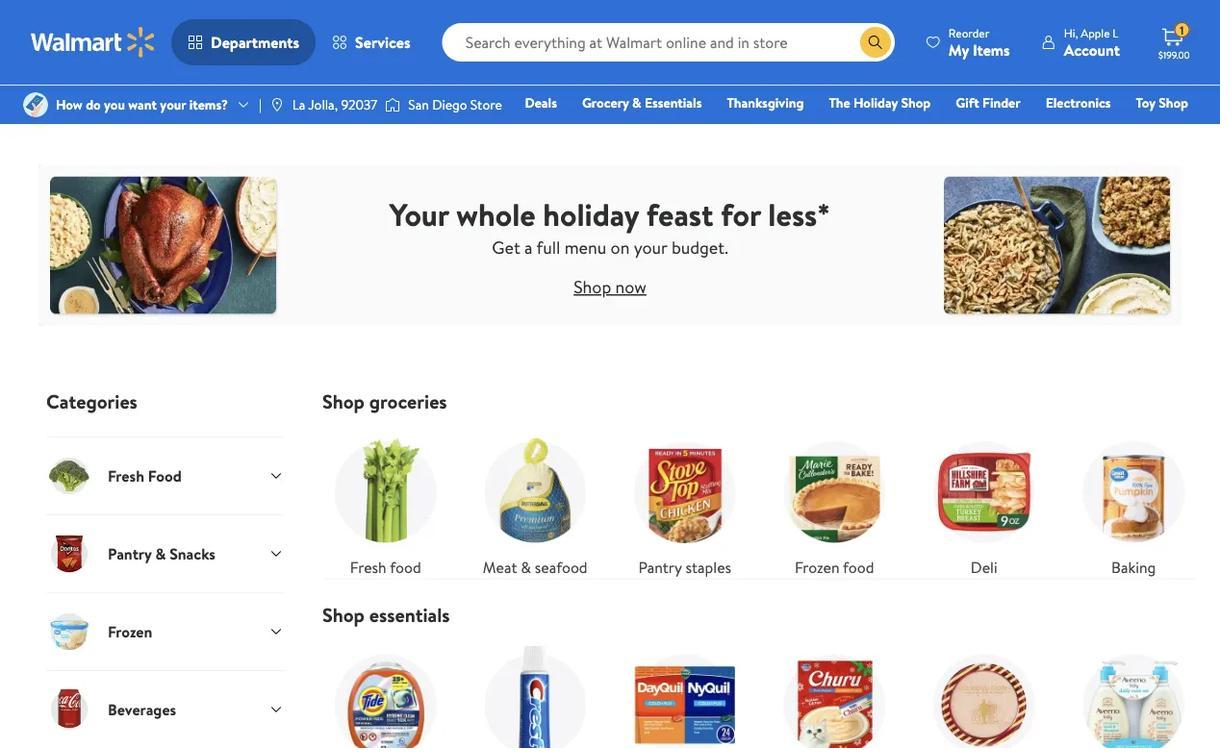 Task type: locate. For each thing, give the bounding box(es) containing it.
1 horizontal spatial frozen
[[795, 557, 840, 578]]

0 horizontal spatial fresh
[[108, 466, 144, 487]]

meat
[[483, 557, 517, 578]]

& inside list
[[521, 557, 531, 578]]

snacks
[[170, 544, 216, 565]]

shop right toy on the top of page
[[1159, 93, 1189, 112]]

food
[[148, 466, 182, 487]]

shop for groceries
[[322, 388, 365, 415]]

0 horizontal spatial  image
[[269, 97, 285, 113]]

hi, apple l account
[[1064, 25, 1120, 60]]

meat & seafood
[[483, 557, 588, 578]]

pantry staples link
[[622, 429, 748, 579]]

1 vertical spatial fresh
[[350, 557, 387, 578]]

reorder my items
[[949, 25, 1010, 60]]

holiday
[[854, 93, 898, 112]]

food
[[390, 557, 421, 578], [843, 557, 875, 578]]

0 horizontal spatial frozen
[[108, 622, 152, 643]]

get
[[492, 236, 521, 260]]

1 horizontal spatial food
[[843, 557, 875, 578]]

 image left san
[[385, 95, 401, 115]]

1 food from the left
[[390, 557, 421, 578]]

shop down fresh food
[[322, 602, 365, 629]]

electronics link
[[1037, 92, 1120, 113]]

frozen food link
[[771, 429, 898, 579]]

search icon image
[[868, 35, 883, 50]]

do
[[86, 95, 101, 114]]

groceries
[[369, 388, 447, 415]]

fresh
[[108, 466, 144, 487], [350, 557, 387, 578]]

you
[[104, 95, 125, 114]]

reorder
[[949, 25, 990, 41]]

store
[[471, 95, 502, 114]]

0 vertical spatial fresh
[[108, 466, 144, 487]]

list
[[311, 414, 1209, 579], [311, 627, 1209, 749]]

grocery & essentials
[[582, 93, 702, 112]]

0 horizontal spatial your
[[160, 95, 186, 114]]

pantry & snacks button
[[46, 515, 284, 593]]

frozen inside list
[[795, 557, 840, 578]]

fresh inside dropdown button
[[108, 466, 144, 487]]

list containing fresh food
[[311, 414, 1209, 579]]

frozen button
[[46, 593, 284, 671]]

staples
[[686, 557, 732, 578]]

now
[[616, 275, 647, 299]]

beverages
[[108, 700, 176, 721]]

your right on
[[634, 236, 668, 260]]

& right grocery
[[632, 93, 642, 112]]

deals link
[[516, 92, 566, 113]]

shop left 'groceries'
[[322, 388, 365, 415]]

$199.00
[[1159, 48, 1190, 61]]

jolla,
[[308, 95, 338, 114]]

0 vertical spatial frozen
[[795, 557, 840, 578]]

one debit
[[1041, 120, 1106, 139]]

walmart+ link
[[1123, 119, 1197, 140]]

pantry inside pantry staples link
[[639, 557, 682, 578]]

fresh up shop essentials
[[350, 557, 387, 578]]

fresh food
[[108, 466, 182, 487]]

san diego store
[[408, 95, 502, 114]]

1 vertical spatial frozen
[[108, 622, 152, 643]]

2 food from the left
[[843, 557, 875, 578]]

92037
[[341, 95, 378, 114]]

& right meat at the left bottom
[[521, 557, 531, 578]]

services button
[[316, 19, 427, 65]]

 image
[[385, 95, 401, 115], [269, 97, 285, 113]]

food for fresh food
[[390, 557, 421, 578]]

1 horizontal spatial  image
[[385, 95, 401, 115]]

pantry
[[108, 544, 152, 565], [639, 557, 682, 578]]

your inside the 'your whole holiday feast for less* get a full menu on your budget.'
[[634, 236, 668, 260]]

& for seafood
[[521, 557, 531, 578]]

0 vertical spatial list
[[311, 414, 1209, 579]]

the holiday shop
[[829, 93, 931, 112]]

pantry left staples
[[639, 557, 682, 578]]

1 vertical spatial list
[[311, 627, 1209, 749]]

less*
[[768, 193, 831, 236]]

grocery & essentials link
[[574, 92, 711, 113]]

2 list from the top
[[311, 627, 1209, 749]]

toy shop link
[[1128, 92, 1197, 113]]

& inside dropdown button
[[155, 544, 166, 565]]

fresh food
[[350, 557, 421, 578]]

|
[[259, 95, 262, 114]]

shop for now
[[574, 275, 611, 299]]

your right want
[[160, 95, 186, 114]]

fashion link
[[889, 119, 951, 140]]

& for snacks
[[155, 544, 166, 565]]

1 vertical spatial your
[[634, 236, 668, 260]]

baking
[[1112, 557, 1156, 578]]

frozen food
[[795, 557, 875, 578]]

shop groceries
[[322, 388, 447, 415]]

1 horizontal spatial &
[[521, 557, 531, 578]]

frozen
[[795, 557, 840, 578], [108, 622, 152, 643]]

gift finder link
[[947, 92, 1030, 113]]

1 list from the top
[[311, 414, 1209, 579]]

fashion
[[897, 120, 942, 139]]

0 horizontal spatial food
[[390, 557, 421, 578]]

a
[[525, 236, 533, 260]]

diego
[[432, 95, 467, 114]]

1 horizontal spatial fresh
[[350, 557, 387, 578]]

essentials
[[369, 602, 450, 629]]

& left snacks on the bottom left of the page
[[155, 544, 166, 565]]

shop for essentials
[[322, 602, 365, 629]]

 image right |
[[269, 97, 285, 113]]

frozen inside dropdown button
[[108, 622, 152, 643]]

 image for la
[[269, 97, 285, 113]]

&
[[632, 93, 642, 112], [155, 544, 166, 565], [521, 557, 531, 578]]

meat & seafood link
[[472, 429, 599, 579]]

fresh left food
[[108, 466, 144, 487]]

apple
[[1081, 25, 1110, 41]]

pantry left snacks on the bottom left of the page
[[108, 544, 152, 565]]

electronics
[[1046, 93, 1111, 112]]

fresh for fresh food
[[350, 557, 387, 578]]

1 horizontal spatial pantry
[[639, 557, 682, 578]]

2 horizontal spatial &
[[632, 93, 642, 112]]

san
[[408, 95, 429, 114]]

budget.
[[672, 236, 728, 260]]

your
[[160, 95, 186, 114], [634, 236, 668, 260]]

gift finder
[[956, 93, 1021, 112]]

pantry inside 'pantry & snacks' dropdown button
[[108, 544, 152, 565]]

one debit link
[[1033, 119, 1115, 140]]

shop left 'now'
[[574, 275, 611, 299]]

 image
[[23, 92, 48, 117]]

services
[[355, 32, 411, 53]]

0 horizontal spatial &
[[155, 544, 166, 565]]

debit
[[1073, 120, 1106, 139]]

how do you want your items?
[[56, 95, 228, 114]]

0 horizontal spatial pantry
[[108, 544, 152, 565]]

1 horizontal spatial your
[[634, 236, 668, 260]]

pantry & snacks
[[108, 544, 216, 565]]



Task type: vqa. For each thing, say whether or not it's contained in the screenshot.
rightmost  image
yes



Task type: describe. For each thing, give the bounding box(es) containing it.
la jolla, 92037
[[292, 95, 378, 114]]

1
[[1180, 22, 1184, 38]]

shop up fashion link
[[901, 93, 931, 112]]

frozen for frozen
[[108, 622, 152, 643]]

food for frozen food
[[843, 557, 875, 578]]

baking link
[[1071, 429, 1197, 579]]

toy shop home
[[837, 93, 1189, 139]]

registry
[[967, 120, 1016, 139]]

deli link
[[921, 429, 1048, 579]]

holiday
[[543, 193, 639, 236]]

list for shop groceries
[[311, 414, 1209, 579]]

shop now
[[574, 275, 647, 299]]

the holiday shop link
[[821, 92, 940, 113]]

fresh food button
[[46, 437, 284, 515]]

departments
[[211, 32, 299, 53]]

home
[[837, 120, 872, 139]]

hi,
[[1064, 25, 1078, 41]]

la
[[292, 95, 305, 114]]

your
[[390, 193, 449, 236]]

pantry for pantry & snacks
[[108, 544, 152, 565]]

account
[[1064, 39, 1120, 60]]

walmart image
[[31, 27, 156, 58]]

how
[[56, 95, 83, 114]]

l
[[1113, 25, 1119, 41]]

fresh food link
[[322, 429, 449, 579]]

list for shop essentials
[[311, 627, 1209, 749]]

 image for san
[[385, 95, 401, 115]]

shop essentials
[[322, 602, 450, 629]]

Search search field
[[442, 23, 895, 62]]

the
[[829, 93, 851, 112]]

Walmart Site-Wide search field
[[442, 23, 895, 62]]

shop inside the toy shop home
[[1159, 93, 1189, 112]]

frozen for frozen food
[[795, 557, 840, 578]]

essentials
[[645, 93, 702, 112]]

your whole holiday feast for less. get a full menu on your budget. shop now. image
[[39, 163, 1182, 328]]

on
[[611, 236, 630, 260]]

finder
[[983, 93, 1021, 112]]

for
[[721, 193, 761, 236]]

items?
[[189, 95, 228, 114]]

my
[[949, 39, 969, 60]]

your whole holiday feast for less* get a full menu on your budget.
[[390, 193, 831, 260]]

0 vertical spatial your
[[160, 95, 186, 114]]

home link
[[828, 119, 881, 140]]

menu
[[565, 236, 607, 260]]

pantry staples
[[639, 557, 732, 578]]

registry link
[[958, 119, 1025, 140]]

pantry for pantry staples
[[639, 557, 682, 578]]

items
[[973, 39, 1010, 60]]

categories
[[46, 388, 138, 415]]

feast
[[647, 193, 714, 236]]

toy
[[1136, 93, 1156, 112]]

deli
[[971, 557, 998, 578]]

whole
[[456, 193, 536, 236]]

one
[[1041, 120, 1070, 139]]

want
[[128, 95, 157, 114]]

departments button
[[171, 19, 316, 65]]

seafood
[[535, 557, 588, 578]]

shop now link
[[574, 275, 647, 299]]

deals
[[525, 93, 557, 112]]

beverages button
[[46, 671, 284, 749]]

fresh for fresh food
[[108, 466, 144, 487]]

thanksgiving
[[727, 93, 804, 112]]

& for essentials
[[632, 93, 642, 112]]

walmart+
[[1131, 120, 1189, 139]]

gift
[[956, 93, 980, 112]]

thanksgiving link
[[718, 92, 813, 113]]

grocery
[[582, 93, 629, 112]]

full
[[537, 236, 561, 260]]



